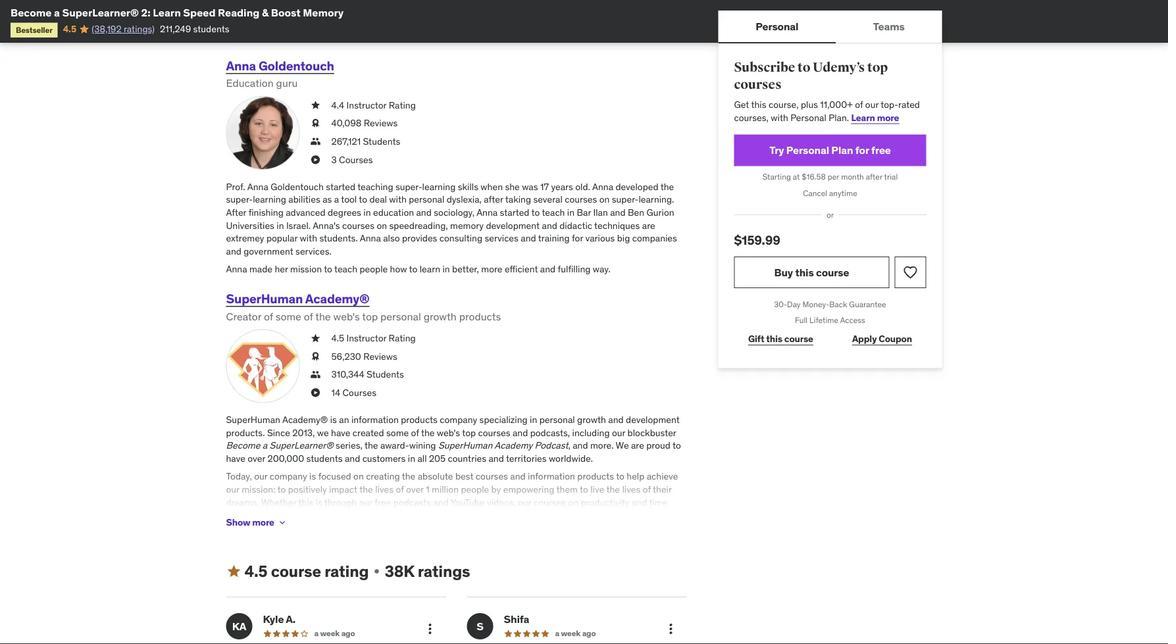 Task type: locate. For each thing, give the bounding box(es) containing it.
goldentouch
[[259, 58, 334, 74], [271, 181, 324, 193]]

the down created
[[365, 440, 378, 452]]

this inside today, our company is focused on creating the absolute best courses and information products to help achieve our mission: to positively impact the lives of over 1 million people by empowering them to live the lives of their dreams. whether this is through our free podcasts and youtube videos, our courses on productivity and time management, or through the products we co-create with some of the world's top thought leaders in a wide variety of topics. we are here to help you overcome the impossible.
[[298, 497, 314, 509]]

1 rating from the top
[[389, 99, 416, 111]]

some
[[276, 310, 301, 323], [386, 427, 409, 439], [460, 510, 483, 521]]

superhuman up countries
[[438, 440, 493, 452]]

more down whether
[[252, 517, 274, 529]]

0 horizontal spatial learn
[[420, 263, 441, 275]]

1 vertical spatial company
[[270, 471, 307, 483]]

impact
[[329, 484, 358, 496]]

1 vertical spatial web's
[[437, 427, 460, 439]]

growth inside superhuman academy® is an information products company specializing in personal growth and development products. since 2013, we have created some of the web's top courses and podcasts, including our blockbuster become a superlearner® series, the award-wining superhuman academy podcast
[[577, 414, 606, 426]]

show more button down enable
[[226, 16, 288, 43]]

including
[[573, 427, 610, 439]]

bar
[[577, 207, 591, 218]]

plus
[[801, 99, 818, 110]]

learn
[[511, 0, 531, 2], [420, 263, 441, 275]]

speed
[[183, 6, 216, 19]]

personal inside button
[[756, 19, 799, 33]]

impossible.
[[452, 523, 499, 534]]

is up the positively
[[310, 471, 316, 483]]

after down when in the top of the page
[[484, 194, 503, 205]]

xsmall image for 4.4 instructor rating
[[310, 99, 321, 112]]

2 rating from the top
[[389, 332, 416, 344]]

1 horizontal spatial superlearner®
[[270, 440, 334, 452]]

2 reviews from the top
[[364, 351, 397, 362]]

1 vertical spatial started
[[500, 207, 530, 218]]

memory
[[450, 219, 484, 231]]

superhuman
[[226, 291, 303, 307], [226, 414, 280, 426], [438, 440, 493, 452]]

academy® up 2013, on the left of the page
[[282, 414, 328, 426]]

our up learn more
[[866, 99, 879, 110]]

leaders
[[593, 510, 623, 521]]

super-
[[252, 0, 279, 2], [396, 181, 422, 193], [226, 194, 253, 205], [612, 194, 639, 205]]

(38,192
[[92, 23, 122, 35]]

students for academy®
[[367, 369, 404, 381]]

1 horizontal spatial over
[[406, 484, 424, 496]]

development inside superhuman academy® is an information products company specializing in personal growth and development products. since 2013, we have created some of the web's top courses and podcasts, including our blockbuster become a superlearner® series, the award-wining superhuman academy podcast
[[626, 414, 680, 426]]

1 vertical spatial is
[[310, 471, 316, 483]]

3 courses
[[332, 154, 373, 165]]

to
[[500, 0, 509, 2], [298, 3, 306, 15], [798, 60, 811, 76], [359, 194, 367, 205], [532, 207, 540, 218], [324, 263, 332, 275], [409, 263, 418, 275], [673, 440, 681, 452], [616, 471, 625, 483], [278, 484, 286, 496], [580, 484, 589, 496], [347, 523, 355, 534]]

in inside superhuman academy® is an information products company specializing in personal growth and development products. since 2013, we have created some of the web's top courses and podcasts, including our blockbuster become a superlearner® series, the award-wining superhuman academy podcast
[[530, 414, 537, 426]]

academy® inside superhuman academy® is an information products company specializing in personal growth and development products. since 2013, we have created some of the web's top courses and podcasts, including our blockbuster become a superlearner® series, the award-wining superhuman academy podcast
[[282, 414, 328, 426]]

course for buy this course
[[816, 266, 850, 279]]

enable
[[226, 3, 254, 15]]

are inside , and more. we are proud to have over 200,000 students and customers in all 205 countries and territories worldwide.
[[631, 440, 644, 452]]

training
[[538, 232, 570, 244]]

are up companies
[[642, 219, 656, 231]]

2 show more button from the top
[[226, 510, 288, 536]]

after inside starting at $16.58 per month after trial cancel anytime
[[866, 172, 883, 182]]

variety
[[226, 523, 254, 534]]

2 lives from the left
[[622, 484, 641, 496]]

this for gift
[[767, 333, 783, 345]]

0 vertical spatial we
[[616, 440, 629, 452]]

some inside today, our company is focused on creating the absolute best courses and information products to help achieve our mission: to positively impact the lives of over 1 million people by empowering them to live the lives of their dreams. whether this is through our free podcasts and youtube videos, our courses on productivity and time management, or through the products we co-create with some of the world's top thought leaders in a wide variety of topics. we are here to help you overcome the impossible.
[[460, 510, 483, 521]]

0 vertical spatial help
[[627, 471, 645, 483]]

anna right old.
[[593, 181, 614, 193]]

0 horizontal spatial some
[[276, 310, 301, 323]]

1 horizontal spatial students
[[307, 453, 343, 465]]

week for kyle a.
[[320, 629, 340, 639]]

personal
[[409, 194, 445, 205], [381, 310, 421, 323], [540, 414, 575, 426]]

1 week from the left
[[320, 629, 340, 639]]

on
[[600, 194, 610, 205], [377, 219, 387, 231], [354, 471, 364, 483], [568, 497, 579, 509]]

wide
[[642, 510, 661, 521]]

1 horizontal spatial after
[[866, 172, 883, 182]]

way.
[[593, 263, 611, 275]]

superhuman inside superhuman academy® creator of some of the web's top personal growth products
[[226, 291, 303, 307]]

xsmall image left the 310,344
[[310, 368, 321, 381]]

lev
[[394, 0, 408, 2]]

creator
[[226, 310, 261, 323]]

deal
[[370, 194, 387, 205]]

xsmall image left 3
[[310, 153, 321, 166]]

superlearner®
[[62, 6, 139, 19], [270, 440, 334, 452]]

top right world's on the left bottom of the page
[[542, 510, 556, 521]]

free
[[872, 143, 891, 157], [375, 497, 391, 509]]

learn up 211,249
[[153, 6, 181, 19]]

0 vertical spatial have
[[331, 427, 351, 439]]

a inside superhuman academy® is an information products company specializing in personal growth and development products. since 2013, we have created some of the web's top courses and podcasts, including our blockbuster become a superlearner® series, the award-wining superhuman academy podcast
[[263, 440, 267, 452]]

speedreading,
[[389, 219, 448, 231]]

of inside the super-learning tools developed by lev allow ordinary people to learn x10 speed of their colleagues and enable machines to solve extremely complex problems.
[[577, 0, 585, 2]]

personal up the '4.5 instructor rating'
[[381, 310, 421, 323]]

after
[[226, 207, 246, 218]]

goldentouch inside 'prof. anna goldentouch started teaching super-learning skills when she was 17 years old. anna developed the super-learning abilities as a tool to deal with personal dyslexia, after taking several courses on super-learning. after finishing advanced degrees in education and sociology, anna started to teach in bar ilan and ben gurion universities in israel. anna's courses on speedreading, memory development and didactic techniques are extremey popular with students. anna also provides consulting services and training for various big companies and government services. anna made her mission to teach people how to learn in better, more efficient and fulfilling way.'
[[271, 181, 324, 193]]

company inside superhuman academy® is an information products company specializing in personal growth and development products. since 2013, we have created some of the web's top courses and podcasts, including our blockbuster become a superlearner® series, the award-wining superhuman academy podcast
[[440, 414, 477, 426]]

developed inside the super-learning tools developed by lev allow ordinary people to learn x10 speed of their colleagues and enable machines to solve extremely complex problems.
[[337, 0, 380, 2]]

we
[[616, 440, 629, 452], [295, 523, 309, 534]]

1 vertical spatial over
[[406, 484, 424, 496]]

1 reviews from the top
[[364, 117, 398, 129]]

and right colleagues
[[655, 0, 670, 2]]

course for gift this course
[[785, 333, 814, 345]]

0 vertical spatial developed
[[337, 0, 380, 2]]

1 horizontal spatial a week ago
[[555, 629, 596, 639]]

1 vertical spatial by
[[492, 484, 501, 496]]

xsmall image for 40,098 reviews
[[310, 117, 321, 130]]

17
[[540, 181, 549, 193]]

show more down reading
[[226, 23, 274, 35]]

top inside the subscribe to udemy's top courses
[[868, 60, 888, 76]]

company inside today, our company is focused on creating the absolute best courses and information products to help achieve our mission: to positively impact the lives of over 1 million people by empowering them to live the lives of their dreams. whether this is through our free podcasts and youtube videos, our courses on productivity and time management, or through the products we co-create with some of the world's top thought leaders in a wide variety of topics. we are here to help you overcome the impossible.
[[270, 471, 307, 483]]

information
[[352, 414, 399, 426], [528, 471, 575, 483]]

in inside , and more. we are proud to have over 200,000 students and customers in all 205 countries and territories worldwide.
[[408, 453, 415, 465]]

1 vertical spatial superlearner®
[[270, 440, 334, 452]]

0 horizontal spatial started
[[326, 181, 356, 193]]

products down better,
[[459, 310, 501, 323]]

11,000+
[[821, 99, 853, 110]]

0 horizontal spatial or
[[285, 510, 293, 521]]

0 vertical spatial people
[[470, 0, 498, 2]]

and right the ,
[[573, 440, 588, 452]]

0 vertical spatial for
[[856, 143, 870, 157]]

2 instructor from the top
[[347, 332, 387, 344]]

0 horizontal spatial company
[[270, 471, 307, 483]]

get this course, plus 11,000+ of our top-rated courses, with personal plan.
[[734, 99, 920, 123]]

courses
[[339, 154, 373, 165], [343, 387, 377, 399]]

people inside today, our company is focused on creating the absolute best courses and information products to help achieve our mission: to positively impact the lives of over 1 million people by empowering them to live the lives of their dreams. whether this is through our free podcasts and youtube videos, our courses on productivity and time management, or through the products we co-create with some of the world's top thought leaders in a wide variety of topics. we are here to help you overcome the impossible.
[[461, 484, 489, 496]]

through down the positively
[[295, 510, 328, 521]]

whether
[[261, 497, 296, 509]]

lifetime
[[810, 315, 839, 326]]

learning
[[279, 0, 313, 2], [422, 181, 456, 193], [253, 194, 286, 205]]

ben
[[628, 207, 645, 218]]

worldwide.
[[549, 453, 593, 465]]

reviews for academy®
[[364, 351, 397, 362]]

2 vertical spatial learning
[[253, 194, 286, 205]]

government
[[244, 245, 293, 257]]

courses down 267,121
[[339, 154, 373, 165]]

superhuman for superhuman academy® is an information products company specializing in personal growth and development products. since 2013, we have created some of the web's top courses and podcasts, including our blockbuster become a superlearner® series, the award-wining superhuman academy podcast
[[226, 414, 280, 426]]

instructor for goldentouch
[[347, 99, 387, 111]]

this inside button
[[796, 266, 814, 279]]

personal inside superhuman academy® creator of some of the web's top personal growth products
[[381, 310, 421, 323]]

courses for superhuman academy®
[[343, 387, 377, 399]]

apply coupon
[[853, 333, 913, 345]]

1 vertical spatial courses
[[343, 387, 377, 399]]

xsmall image left 56,230
[[310, 350, 321, 363]]

create
[[412, 510, 438, 521]]

2 horizontal spatial some
[[460, 510, 483, 521]]

1 vertical spatial people
[[360, 263, 388, 275]]

top up the '4.5 instructor rating'
[[362, 310, 378, 323]]

learning up "boost"
[[279, 0, 313, 2]]

some inside superhuman academy® is an information products company specializing in personal growth and development products. since 2013, we have created some of the web's top courses and podcasts, including our blockbuster become a superlearner® series, the award-wining superhuman academy podcast
[[386, 427, 409, 439]]

learn more link
[[852, 112, 900, 123]]

0 horizontal spatial by
[[382, 0, 392, 2]]

reviews for goldentouch
[[364, 117, 398, 129]]

of up learn more link
[[855, 99, 863, 110]]

people inside the super-learning tools developed by lev allow ordinary people to learn x10 speed of their colleagues and enable machines to solve extremely complex problems.
[[470, 0, 498, 2]]

show more down dreams.
[[226, 517, 274, 529]]

for inside 'prof. anna goldentouch started teaching super-learning skills when she was 17 years old. anna developed the super-learning abilities as a tool to deal with personal dyslexia, after taking several courses on super-learning. after finishing advanced degrees in education and sociology, anna started to teach in bar ilan and ben gurion universities in israel. anna's courses on speedreading, memory development and didactic techniques are extremey popular with students. anna also provides consulting services and training for various big companies and government services. anna made her mission to teach people how to learn in better, more efficient and fulfilling way.'
[[572, 232, 583, 244]]

0 vertical spatial rating
[[389, 99, 416, 111]]

created
[[353, 427, 384, 439]]

are down the blockbuster
[[631, 440, 644, 452]]

lives up productivity
[[622, 484, 641, 496]]

them
[[557, 484, 578, 496]]

additional actions for review by shifa image
[[663, 622, 679, 637]]

our up world's on the left bottom of the page
[[518, 497, 532, 509]]

0 vertical spatial information
[[352, 414, 399, 426]]

goldentouch inside anna goldentouch education guru
[[259, 58, 334, 74]]

2 show from the top
[[226, 517, 250, 529]]

courses for anna goldentouch
[[339, 154, 373, 165]]

we inside , and more. we are proud to have over 200,000 students and customers in all 205 countries and territories worldwide.
[[616, 440, 629, 452]]

the down creating
[[360, 484, 373, 496]]

we right more.
[[616, 440, 629, 452]]

0 horizontal spatial development
[[486, 219, 540, 231]]

1 show more from the top
[[226, 23, 274, 35]]

personal up subscribe
[[756, 19, 799, 33]]

more right better,
[[481, 263, 503, 275]]

and up including
[[609, 414, 624, 426]]

0 vertical spatial learning
[[279, 0, 313, 2]]

boost
[[271, 6, 301, 19]]

0 horizontal spatial 4.5
[[63, 23, 76, 35]]

with
[[771, 112, 789, 123], [389, 194, 407, 205], [300, 232, 317, 244], [441, 510, 458, 521]]

development up the blockbuster
[[626, 414, 680, 426]]

2 a week ago from the left
[[555, 629, 596, 639]]

1 vertical spatial growth
[[577, 414, 606, 426]]

this inside get this course, plus 11,000+ of our top-rated courses, with personal plan.
[[752, 99, 767, 110]]

growth down better,
[[424, 310, 457, 323]]

for down didactic
[[572, 232, 583, 244]]

xsmall image inside show more button
[[277, 518, 288, 528]]

0 horizontal spatial their
[[587, 0, 606, 2]]

become down products.
[[226, 440, 260, 452]]

0 vertical spatial students
[[363, 135, 401, 147]]

course down topics.
[[271, 562, 321, 582]]

1 horizontal spatial become
[[226, 440, 260, 452]]

teams
[[874, 19, 905, 33]]

1 horizontal spatial their
[[653, 484, 672, 496]]

lives down creating
[[375, 484, 394, 496]]

1 vertical spatial free
[[375, 497, 391, 509]]

superhuman for superhuman academy® creator of some of the web's top personal growth products
[[226, 291, 303, 307]]

this right buy
[[796, 266, 814, 279]]

israel.
[[286, 219, 311, 231]]

1 vertical spatial we
[[385, 510, 396, 521]]

xsmall image for 3 courses
[[310, 153, 321, 166]]

1 horizontal spatial information
[[528, 471, 575, 483]]

old.
[[576, 181, 591, 193]]

1 lives from the left
[[375, 484, 394, 496]]

videos,
[[487, 497, 516, 509]]

14
[[332, 387, 341, 399]]

1 horizontal spatial have
[[331, 427, 351, 439]]

1 vertical spatial rating
[[389, 332, 416, 344]]

2 show more from the top
[[226, 517, 274, 529]]

teaching
[[358, 181, 393, 193]]

1 ago from the left
[[341, 629, 355, 639]]

1 vertical spatial show more button
[[226, 510, 288, 536]]

personal down plus
[[791, 112, 827, 123]]

people right ordinary
[[470, 0, 498, 2]]

guru
[[276, 76, 298, 90]]

0 vertical spatial show more button
[[226, 16, 288, 43]]

development inside 'prof. anna goldentouch started teaching super-learning skills when she was 17 years old. anna developed the super-learning abilities as a tool to deal with personal dyslexia, after taking several courses on super-learning. after finishing advanced degrees in education and sociology, anna started to teach in bar ilan and ben gurion universities in israel. anna's courses on speedreading, memory development and didactic techniques are extremey popular with students. anna also provides consulting services and training for various big companies and government services. anna made her mission to teach people how to learn in better, more efficient and fulfilling way.'
[[486, 219, 540, 231]]

services.
[[296, 245, 332, 257]]

in up the podcasts,
[[530, 414, 537, 426]]

per
[[828, 172, 840, 182]]

0 horizontal spatial for
[[572, 232, 583, 244]]

1 horizontal spatial development
[[626, 414, 680, 426]]

superlearner® inside superhuman academy® is an information products company specializing in personal growth and development products. since 2013, we have created some of the web's top courses and podcasts, including our blockbuster become a superlearner® series, the award-wining superhuman academy podcast
[[270, 440, 334, 452]]

personal up the podcasts,
[[540, 414, 575, 426]]

xsmall image left 267,121
[[310, 135, 321, 148]]

0 horizontal spatial we
[[317, 427, 329, 439]]

growth for superhuman academy® creator of some of the web's top personal growth products
[[424, 310, 457, 323]]

or inside today, our company is focused on creating the absolute best courses and information products to help achieve our mission: to positively impact the lives of over 1 million people by empowering them to live the lives of their dreams. whether this is through our free podcasts and youtube videos, our courses on productivity and time management, or through the products we co-create with some of the world's top thought leaders in a wide variety of topics. we are here to help you overcome the impossible.
[[285, 510, 293, 521]]

are left the here
[[311, 523, 324, 534]]

1 horizontal spatial we
[[616, 440, 629, 452]]

top inside superhuman academy® is an information products company specializing in personal growth and development products. since 2013, we have created some of the web's top courses and podcasts, including our blockbuster become a superlearner® series, the award-wining superhuman academy podcast
[[462, 427, 476, 439]]

1 vertical spatial have
[[226, 453, 246, 465]]

back
[[830, 299, 848, 309]]

tab list containing personal
[[719, 11, 943, 43]]

1 vertical spatial reviews
[[364, 351, 397, 362]]

taking
[[505, 194, 531, 205]]

1 instructor from the top
[[347, 99, 387, 111]]

with inside get this course, plus 11,000+ of our top-rated courses, with personal plan.
[[771, 112, 789, 123]]

xsmall image left 4.4
[[310, 99, 321, 112]]

company up , and more. we are proud to have over 200,000 students and customers in all 205 countries and territories worldwide. at the bottom
[[440, 414, 477, 426]]

courses down 310,344 students
[[343, 387, 377, 399]]

anytime
[[830, 188, 858, 198]]

developed up learning.
[[616, 181, 659, 193]]

students
[[363, 135, 401, 147], [367, 369, 404, 381]]

0 vertical spatial 4.5
[[63, 23, 76, 35]]

0 vertical spatial superhuman
[[226, 291, 303, 307]]

0 vertical spatial superlearner®
[[62, 6, 139, 19]]

0 vertical spatial their
[[587, 0, 606, 2]]

0 vertical spatial academy®
[[305, 291, 370, 307]]

their inside today, our company is focused on creating the absolute best courses and information products to help achieve our mission: to positively impact the lives of over 1 million people by empowering them to live the lives of their dreams. whether this is through our free podcasts and youtube videos, our courses on productivity and time management, or through the products we co-create with some of the world's top thought leaders in a wide variety of topics. we are here to help you overcome the impossible.
[[653, 484, 672, 496]]

tools
[[315, 0, 335, 2]]

1 horizontal spatial teach
[[542, 207, 565, 218]]

show for first show more button from the bottom
[[226, 517, 250, 529]]

some up "award-"
[[386, 427, 409, 439]]

growth
[[424, 310, 457, 323], [577, 414, 606, 426]]

personal inside superhuman academy® is an information products company specializing in personal growth and development products. since 2013, we have created some of the web's top courses and podcasts, including our blockbuster become a superlearner® series, the award-wining superhuman academy podcast
[[540, 414, 575, 426]]

instructor up 40,098 reviews
[[347, 99, 387, 111]]

extremely
[[332, 3, 372, 15]]

0 horizontal spatial growth
[[424, 310, 457, 323]]

reviews down 4.4 instructor rating
[[364, 117, 398, 129]]

1 vertical spatial we
[[295, 523, 309, 534]]

1 show from the top
[[226, 23, 250, 35]]

1 vertical spatial personal
[[791, 112, 827, 123]]

1 vertical spatial or
[[285, 510, 293, 521]]

1 horizontal spatial course
[[785, 333, 814, 345]]

xsmall image
[[310, 350, 321, 363], [310, 368, 321, 381], [310, 387, 321, 399], [277, 518, 288, 528]]

personal for superhuman academy® is an information products company specializing in personal growth and development products. since 2013, we have created some of the web's top courses and podcasts, including our blockbuster become a superlearner® series, the award-wining superhuman academy podcast
[[540, 414, 575, 426]]

better,
[[452, 263, 479, 275]]

superhuman academy® is an information products company specializing in personal growth and development products. since 2013, we have created some of the web's top courses and podcasts, including our blockbuster become a superlearner® series, the award-wining superhuman academy podcast
[[226, 414, 680, 452]]

1 a week ago from the left
[[314, 629, 355, 639]]

rating for goldentouch
[[389, 99, 416, 111]]

is inside superhuman academy® is an information products company specializing in personal growth and development products. since 2013, we have created some of the web's top courses and podcasts, including our blockbuster become a superlearner® series, the award-wining superhuman academy podcast
[[330, 414, 337, 426]]

xsmall image for 310,344 students
[[310, 368, 321, 381]]

show more for first show more button from the bottom
[[226, 517, 274, 529]]

academy® for superhuman academy® is an information products company specializing in personal growth and development products. since 2013, we have created some of the web's top courses and podcasts, including our blockbuster become a superlearner® series, the award-wining superhuman academy podcast
[[282, 414, 328, 426]]

1 vertical spatial some
[[386, 427, 409, 439]]

products up wining
[[401, 414, 438, 426]]

0 vertical spatial instructor
[[347, 99, 387, 111]]

the up wining
[[421, 427, 435, 439]]

in inside today, our company is focused on creating the absolute best courses and information products to help achieve our mission: to positively impact the lives of over 1 million people by empowering them to live the lives of their dreams. whether this is through our free podcasts and youtube videos, our courses on productivity and time management, or through the products we co-create with some of the world's top thought leaders in a wide variety of topics. we are here to help you overcome the impossible.
[[625, 510, 633, 521]]

1 horizontal spatial web's
[[437, 427, 460, 439]]

2 ago from the left
[[582, 629, 596, 639]]

how
[[390, 263, 407, 275]]

this for get
[[752, 99, 767, 110]]

their inside the super-learning tools developed by lev allow ordinary people to learn x10 speed of their colleagues and enable machines to solve extremely complex problems.
[[587, 0, 606, 2]]

2 vertical spatial some
[[460, 510, 483, 521]]

and up 'training'
[[542, 219, 558, 231]]

0 vertical spatial course
[[816, 266, 850, 279]]

web's up , and more. we are proud to have over 200,000 students and customers in all 205 countries and territories worldwide. at the bottom
[[437, 427, 460, 439]]

super- up ben
[[612, 194, 639, 205]]

4.5 up 56,230
[[332, 332, 344, 344]]

students down 40,098 reviews
[[363, 135, 401, 147]]

xsmall image
[[310, 99, 321, 112], [310, 117, 321, 130], [310, 135, 321, 148], [310, 153, 321, 166], [310, 332, 321, 345], [372, 567, 382, 577]]

4.5 right bestseller
[[63, 23, 76, 35]]

0 vertical spatial company
[[440, 414, 477, 426]]

our down creating
[[359, 497, 373, 509]]

tab list
[[719, 11, 943, 43]]

1 vertical spatial are
[[631, 440, 644, 452]]

0 horizontal spatial have
[[226, 453, 246, 465]]

extremey
[[226, 232, 264, 244]]

developed inside 'prof. anna goldentouch started teaching super-learning skills when she was 17 years old. anna developed the super-learning abilities as a tool to deal with personal dyslexia, after taking several courses on super-learning. after finishing advanced degrees in education and sociology, anna started to teach in bar ilan and ben gurion universities in israel. anna's courses on speedreading, memory development and didactic techniques are extremey popular with students. anna also provides consulting services and training for various big companies and government services. anna made her mission to teach people how to learn in better, more efficient and fulfilling way.'
[[616, 181, 659, 193]]

instructor
[[347, 99, 387, 111], [347, 332, 387, 344]]

1 horizontal spatial week
[[561, 629, 581, 639]]

for
[[856, 143, 870, 157], [572, 232, 583, 244]]

academy® inside superhuman academy® creator of some of the web's top personal growth products
[[305, 291, 370, 307]]

over inside , and more. we are proud to have over 200,000 students and customers in all 205 countries and territories worldwide.
[[248, 453, 265, 465]]

day
[[788, 299, 801, 309]]

1 vertical spatial students
[[307, 453, 343, 465]]

0 horizontal spatial week
[[320, 629, 340, 639]]

0 vertical spatial over
[[248, 453, 265, 465]]

the up learning.
[[661, 181, 674, 193]]

guarantee
[[850, 299, 887, 309]]

2 vertical spatial are
[[311, 523, 324, 534]]

and inside the super-learning tools developed by lev allow ordinary people to learn x10 speed of their colleagues and enable machines to solve extremely complex problems.
[[655, 0, 670, 2]]

course inside button
[[816, 266, 850, 279]]

students up focused
[[307, 453, 343, 465]]

instructor up '56,230 reviews'
[[347, 332, 387, 344]]

1 vertical spatial show more
[[226, 517, 274, 529]]

and down series,
[[345, 453, 360, 465]]

2 week from the left
[[561, 629, 581, 639]]

people up youtube
[[461, 484, 489, 496]]

4.5 for 4.5 instructor rating
[[332, 332, 344, 344]]

universities
[[226, 219, 274, 231]]

products.
[[226, 427, 265, 439]]

0 vertical spatial reviews
[[364, 117, 398, 129]]

1 vertical spatial become
[[226, 440, 260, 452]]

0 horizontal spatial we
[[295, 523, 309, 534]]

1 vertical spatial development
[[626, 414, 680, 426]]

top up , and more. we are proud to have over 200,000 students and customers in all 205 countries and territories worldwide. at the bottom
[[462, 427, 476, 439]]

1 vertical spatial personal
[[381, 310, 421, 323]]

0 vertical spatial development
[[486, 219, 540, 231]]

0 vertical spatial personal
[[409, 194, 445, 205]]

growth inside superhuman academy® creator of some of the web's top personal growth products
[[424, 310, 457, 323]]

consulting
[[440, 232, 483, 244]]

to right proud
[[673, 440, 681, 452]]

2 vertical spatial personal
[[540, 414, 575, 426]]

show more
[[226, 23, 274, 35], [226, 517, 274, 529]]

countries
[[448, 453, 487, 465]]

problems.
[[411, 3, 452, 15]]

1 vertical spatial 4.5
[[332, 332, 344, 344]]

million
[[432, 484, 459, 496]]

all
[[418, 453, 427, 465]]

thought
[[558, 510, 590, 521]]

to left x10
[[500, 0, 509, 2]]

super- up '&'
[[252, 0, 279, 2]]

development up services
[[486, 219, 540, 231]]

over
[[248, 453, 265, 465], [406, 484, 424, 496]]

0 horizontal spatial a week ago
[[314, 629, 355, 639]]

learn right how at left
[[420, 263, 441, 275]]

people left how at left
[[360, 263, 388, 275]]

ago for shifa
[[582, 629, 596, 639]]

show more button down dreams.
[[226, 510, 288, 536]]

learn inside the super-learning tools developed by lev allow ordinary people to learn x10 speed of their colleagues and enable machines to solve extremely complex problems.
[[511, 0, 531, 2]]

1 horizontal spatial learn
[[852, 112, 875, 123]]

provides
[[402, 232, 437, 244]]

this up courses,
[[752, 99, 767, 110]]

courses down subscribe
[[734, 76, 782, 93]]



Task type: describe. For each thing, give the bounding box(es) containing it.
in down deal
[[364, 207, 371, 218]]

anna right prof. in the top of the page
[[247, 181, 269, 193]]

when
[[481, 181, 503, 193]]

anna left made
[[226, 263, 247, 275]]

xsmall image for 14 courses
[[310, 387, 321, 399]]

she
[[505, 181, 520, 193]]

310,344 students
[[332, 369, 404, 381]]

we inside today, our company is focused on creating the absolute best courses and information products to help achieve our mission: to positively impact the lives of over 1 million people by empowering them to live the lives of their dreams. whether this is through our free podcasts and youtube videos, our courses on productivity and time management, or through the products we co-create with some of the world's top thought leaders in a wide variety of topics. we are here to help you overcome the impossible.
[[385, 510, 396, 521]]

0 horizontal spatial teach
[[334, 263, 358, 275]]

coupon
[[879, 333, 913, 345]]

the
[[235, 0, 250, 2]]

40,098
[[332, 117, 362, 129]]

in up popular
[[277, 219, 284, 231]]

instructor for academy®
[[347, 332, 387, 344]]

solve
[[308, 3, 330, 15]]

shifa
[[504, 613, 530, 627]]

30-day money-back guarantee full lifetime access
[[774, 299, 887, 326]]

ka
[[232, 620, 246, 633]]

and up academy
[[513, 427, 528, 439]]

4.5 for 4.5 course rating
[[245, 562, 268, 582]]

3
[[332, 154, 337, 165]]

efficient
[[505, 263, 538, 275]]

medium image
[[226, 564, 242, 580]]

267,121
[[332, 135, 361, 147]]

211,249 students
[[160, 23, 229, 35]]

a inside today, our company is focused on creating the absolute best courses and information products to help achieve our mission: to positively impact the lives of over 1 million people by empowering them to live the lives of their dreams. whether this is through our free podcasts and youtube videos, our courses on productivity and time management, or through the products we co-create with some of the world's top thought leaders in a wide variety of topics. we are here to help you overcome the impossible.
[[635, 510, 640, 521]]

web's inside superhuman academy® is an information products company specializing in personal growth and development products. since 2013, we have created some of the web's top courses and podcasts, including our blockbuster become a superlearner® series, the award-wining superhuman academy podcast
[[437, 427, 460, 439]]

the down "create"
[[437, 523, 450, 534]]

our inside get this course, plus 11,000+ of our top-rated courses, with personal plan.
[[866, 99, 879, 110]]

machines
[[256, 3, 296, 15]]

on up also
[[377, 219, 387, 231]]

courses down them
[[534, 497, 566, 509]]

of up time at the right of page
[[643, 484, 651, 496]]

in left bar
[[567, 207, 575, 218]]

ago for kyle a.
[[341, 629, 355, 639]]

1 horizontal spatial started
[[500, 207, 530, 218]]

show for 1st show more button from the top of the page
[[226, 23, 250, 35]]

1 vertical spatial through
[[295, 510, 328, 521]]

$16.58
[[802, 172, 826, 182]]

products inside superhuman academy® is an information products company specializing in personal growth and development products. since 2013, we have created some of the web's top courses and podcasts, including our blockbuster become a superlearner® series, the award-wining superhuman academy podcast
[[401, 414, 438, 426]]

week for shifa
[[561, 629, 581, 639]]

of inside get this course, plus 11,000+ of our top-rated courses, with personal plan.
[[855, 99, 863, 110]]

some inside superhuman academy® creator of some of the web's top personal growth products
[[276, 310, 301, 323]]

learning inside the super-learning tools developed by lev allow ordinary people to learn x10 speed of their colleagues and enable machines to solve extremely complex problems.
[[279, 0, 313, 2]]

additional actions for review by kyle a. image
[[422, 622, 438, 637]]

specializing
[[480, 414, 528, 426]]

1 vertical spatial learning
[[422, 181, 456, 193]]

the up productivity
[[607, 484, 620, 496]]

38k ratings
[[385, 562, 470, 582]]

didactic
[[560, 219, 593, 231]]

achieve
[[647, 471, 678, 483]]

2 vertical spatial personal
[[787, 143, 830, 157]]

0 vertical spatial started
[[326, 181, 356, 193]]

by inside the super-learning tools developed by lev allow ordinary people to learn x10 speed of their colleagues and enable machines to solve extremely complex problems.
[[382, 0, 392, 2]]

top inside superhuman academy® creator of some of the web's top personal growth products
[[362, 310, 378, 323]]

try
[[770, 143, 784, 157]]

0 vertical spatial through
[[325, 497, 357, 509]]

and up techniques
[[610, 207, 626, 218]]

best
[[456, 471, 474, 483]]

youtube
[[451, 497, 485, 509]]

management,
[[226, 510, 283, 521]]

access
[[841, 315, 866, 326]]

to left solve
[[298, 3, 306, 15]]

personal for superhuman academy® creator of some of the web's top personal growth products
[[381, 310, 421, 323]]

we inside today, our company is focused on creating the absolute best courses and information products to help achieve our mission: to positively impact the lives of over 1 million people by empowering them to live the lives of their dreams. whether this is through our free podcasts and youtube videos, our courses on productivity and time management, or through the products we co-create with some of the world's top thought leaders in a wide variety of topics. we are here to help you overcome the impossible.
[[295, 523, 309, 534]]

subscribe to udemy's top courses
[[734, 60, 888, 93]]

kyle a.
[[263, 613, 296, 627]]

course,
[[769, 99, 799, 110]]

academy® for superhuman academy® creator of some of the web's top personal growth products
[[305, 291, 370, 307]]

of up the podcasts
[[396, 484, 404, 496]]

the inside superhuman academy® creator of some of the web's top personal growth products
[[315, 310, 331, 323]]

wining
[[409, 440, 436, 452]]

0 vertical spatial or
[[827, 210, 834, 220]]

students.
[[320, 232, 358, 244]]

to right "mission"
[[324, 263, 332, 275]]

plan
[[832, 143, 854, 157]]

super- up after
[[226, 194, 253, 205]]

absolute
[[418, 471, 453, 483]]

buy this course
[[775, 266, 850, 279]]

become a superlearner® 2: learn speed reading & boost memory
[[11, 6, 344, 19]]

to right the here
[[347, 523, 355, 534]]

to right tool
[[359, 194, 367, 205]]

xsmall image left 38k
[[372, 567, 382, 577]]

full
[[795, 315, 808, 326]]

after inside 'prof. anna goldentouch started teaching super-learning skills when she was 17 years old. anna developed the super-learning abilities as a tool to deal with personal dyslexia, after taking several courses on super-learning. after finishing advanced degrees in education and sociology, anna started to teach in bar ilan and ben gurion universities in israel. anna's courses on speedreading, memory development and didactic techniques are extremey popular with students. anna also provides consulting services and training for various big companies and government services. anna made her mission to teach people how to learn in better, more efficient and fulfilling way.'
[[484, 194, 503, 205]]

complex
[[375, 3, 409, 15]]

are inside 'prof. anna goldentouch started teaching super-learning skills when she was 17 years old. anna developed the super-learning abilities as a tool to deal with personal dyslexia, after taking several courses on super-learning. after finishing advanced degrees in education and sociology, anna started to teach in bar ilan and ben gurion universities in israel. anna's courses on speedreading, memory development and didactic techniques are extremey popular with students. anna also provides consulting services and training for various big companies and government services. anna made her mission to teach people how to learn in better, more efficient and fulfilling way.'
[[642, 219, 656, 231]]

to up productivity
[[616, 471, 625, 483]]

4.5 for 4.5
[[63, 23, 76, 35]]

have inside superhuman academy® is an information products company specializing in personal growth and development products. since 2013, we have created some of the web's top courses and podcasts, including our blockbuster become a superlearner® series, the award-wining superhuman academy podcast
[[331, 427, 351, 439]]

anna goldentouch image
[[226, 96, 300, 170]]

courses down the 'degrees'
[[342, 219, 375, 231]]

to inside the subscribe to udemy's top courses
[[798, 60, 811, 76]]

years
[[551, 181, 573, 193]]

courses down old.
[[565, 194, 597, 205]]

empowering
[[503, 484, 555, 496]]

students inside , and more. we are proud to have over 200,000 students and customers in all 205 countries and territories worldwide.
[[307, 453, 343, 465]]

a.
[[286, 613, 296, 627]]

learning.
[[639, 194, 675, 205]]

today, our company is focused on creating the absolute best courses and information products to help achieve our mission: to positively impact the lives of over 1 million people by empowering them to live the lives of their dreams. whether this is through our free podcasts and youtube videos, our courses on productivity and time management, or through the products we co-create with some of the world's top thought leaders in a wide variety of topics. we are here to help you overcome the impossible.
[[226, 471, 678, 534]]

by inside today, our company is focused on creating the absolute best courses and information products to help achieve our mission: to positively impact the lives of over 1 million people by empowering them to live the lives of their dreams. whether this is through our free podcasts and youtube videos, our courses on productivity and time management, or through the products we co-create with some of the world's top thought leaders in a wide variety of topics. we are here to help you overcome the impossible.
[[492, 484, 501, 496]]

and down academy
[[489, 453, 504, 465]]

0 vertical spatial free
[[872, 143, 891, 157]]

starting at $16.58 per month after trial cancel anytime
[[763, 172, 898, 198]]

and down extremey
[[226, 245, 242, 257]]

personal inside 'prof. anna goldentouch started teaching super-learning skills when she was 17 years old. anna developed the super-learning abilities as a tool to deal with personal dyslexia, after taking several courses on super-learning. after finishing advanced degrees in education and sociology, anna started to teach in bar ilan and ben gurion universities in israel. anna's courses on speedreading, memory development and didactic techniques are extremey popular with students. anna also provides consulting services and training for various big companies and government services. anna made her mission to teach people how to learn in better, more efficient and fulfilling way.'
[[409, 194, 445, 205]]

to up whether
[[278, 484, 286, 496]]

learn inside 'prof. anna goldentouch started teaching super-learning skills when she was 17 years old. anna developed the super-learning abilities as a tool to deal with personal dyslexia, after taking several courses on super-learning. after finishing advanced degrees in education and sociology, anna started to teach in bar ilan and ben gurion universities in israel. anna's courses on speedreading, memory development and didactic techniques are extremey popular with students. anna also provides consulting services and training for various big companies and government services. anna made her mission to teach people how to learn in better, more efficient and fulfilling way.'
[[420, 263, 441, 275]]

0 vertical spatial become
[[11, 6, 52, 19]]

the right creating
[[402, 471, 416, 483]]

growth for superhuman academy® is an information products company specializing in personal growth and development products. since 2013, we have created some of the web's top courses and podcasts, including our blockbuster become a superlearner® series, the award-wining superhuman academy podcast
[[577, 414, 606, 426]]

our down today,
[[226, 484, 240, 496]]

on up impact at the bottom left of the page
[[354, 471, 364, 483]]

the inside 'prof. anna goldentouch started teaching super-learning skills when she was 17 years old. anna developed the super-learning abilities as a tool to deal with personal dyslexia, after taking several courses on super-learning. after finishing advanced degrees in education and sociology, anna started to teach in bar ilan and ben gurion universities in israel. anna's courses on speedreading, memory development and didactic techniques are extremey popular with students. anna also provides consulting services and training for various big companies and government services. anna made her mission to teach people how to learn in better, more efficient and fulfilling way.'
[[661, 181, 674, 193]]

2 vertical spatial is
[[316, 497, 323, 509]]

wishlist image
[[903, 265, 919, 280]]

of inside superhuman academy® is an information products company specializing in personal growth and development products. since 2013, we have created some of the web's top courses and podcasts, including our blockbuster become a superlearner® series, the award-wining superhuman academy podcast
[[411, 427, 419, 439]]

x10
[[534, 0, 548, 2]]

podcasts
[[394, 497, 431, 509]]

to left live
[[580, 484, 589, 496]]

speed
[[550, 0, 575, 2]]

a week ago for kyle a.
[[314, 629, 355, 639]]

our inside superhuman academy® is an information products company specializing in personal growth and development products. since 2013, we have created some of the web's top courses and podcasts, including our blockbuster become a superlearner® series, the award-wining superhuman academy podcast
[[612, 427, 626, 439]]

kyle
[[263, 613, 284, 627]]

territories
[[506, 453, 547, 465]]

prof.
[[226, 181, 245, 193]]

have inside , and more. we are proud to have over 200,000 students and customers in all 205 countries and territories worldwide.
[[226, 453, 246, 465]]

xsmall image for 4.5 instructor rating
[[310, 332, 321, 345]]

superhuman academy® link
[[226, 291, 370, 307]]

with up education
[[389, 194, 407, 205]]

information inside today, our company is focused on creating the absolute best courses and information products to help achieve our mission: to positively impact the lives of over 1 million people by empowering them to live the lives of their dreams. whether this is through our free podcasts and youtube videos, our courses on productivity and time management, or through the products we co-create with some of the world's top thought leaders in a wide variety of topics. we are here to help you overcome the impossible.
[[528, 471, 575, 483]]

more down top-
[[877, 112, 900, 123]]

gurion
[[647, 207, 675, 218]]

super- inside the super-learning tools developed by lev allow ordinary people to learn x10 speed of their colleagues and enable machines to solve extremely complex problems.
[[252, 0, 279, 2]]

a inside 'prof. anna goldentouch started teaching super-learning skills when she was 17 years old. anna developed the super-learning abilities as a tool to deal with personal dyslexia, after taking several courses on super-learning. after finishing advanced degrees in education and sociology, anna started to teach in bar ilan and ben gurion universities in israel. anna's courses on speedreading, memory development and didactic techniques are extremey popular with students. anna also provides consulting services and training for various big companies and government services. anna made her mission to teach people how to learn in better, more efficient and fulfilling way.'
[[334, 194, 339, 205]]

with up "services."
[[300, 232, 317, 244]]

products up live
[[578, 471, 614, 483]]

for inside the try personal plan for free link
[[856, 143, 870, 157]]

free inside today, our company is focused on creating the absolute best courses and information products to help achieve our mission: to positively impact the lives of over 1 million people by empowering them to live the lives of their dreams. whether this is through our free podcasts and youtube videos, our courses on productivity and time management, or through the products we co-create with some of the world's top thought leaders in a wide variety of topics. we are here to help you overcome the impossible.
[[375, 497, 391, 509]]

2:
[[141, 6, 151, 19]]

of down management,
[[256, 523, 264, 534]]

of down the superhuman academy® link
[[304, 310, 313, 323]]

0 vertical spatial learn
[[153, 6, 181, 19]]

rated
[[899, 99, 920, 110]]

the down videos,
[[495, 510, 509, 521]]

top inside today, our company is focused on creating the absolute best courses and information products to help achieve our mission: to positively impact the lives of over 1 million people by empowering them to live the lives of their dreams. whether this is through our free podcasts and youtube videos, our courses on productivity and time management, or through the products we co-create with some of the world's top thought leaders in a wide variety of topics. we are here to help you overcome the impossible.
[[542, 510, 556, 521]]

courses,
[[734, 112, 769, 123]]

in left better,
[[443, 263, 450, 275]]

made
[[250, 263, 273, 275]]

xsmall image for 267,121 students
[[310, 135, 321, 148]]

to down several
[[532, 207, 540, 218]]

over inside today, our company is focused on creating the absolute best courses and information products to help achieve our mission: to positively impact the lives of over 1 million people by empowering them to live the lives of their dreams. whether this is through our free podcasts and youtube videos, our courses on productivity and time management, or through the products we co-create with some of the world's top thought leaders in a wide variety of topics. we are here to help you overcome the impossible.
[[406, 484, 424, 496]]

our up mission:
[[254, 471, 268, 483]]

0 vertical spatial teach
[[542, 207, 565, 218]]

web's inside superhuman academy® creator of some of the web's top personal growth products
[[333, 310, 360, 323]]

superhuman academy® image
[[226, 329, 300, 403]]

&
[[262, 6, 269, 19]]

starting
[[763, 172, 791, 182]]

several
[[534, 194, 563, 205]]

1 show more button from the top
[[226, 16, 288, 43]]

productivity
[[581, 497, 630, 509]]

and left fulfilling
[[540, 263, 556, 275]]

0 vertical spatial students
[[193, 23, 229, 35]]

try personal plan for free
[[770, 143, 891, 157]]

the up the here
[[330, 510, 343, 521]]

ratings
[[418, 562, 470, 582]]

more inside 'prof. anna goldentouch started teaching super-learning skills when she was 17 years old. anna developed the super-learning abilities as a tool to deal with personal dyslexia, after taking several courses on super-learning. after finishing advanced degrees in education and sociology, anna started to teach in bar ilan and ben gurion universities in israel. anna's courses on speedreading, memory development and didactic techniques are extremey popular with students. anna also provides consulting services and training for various big companies and government services. anna made her mission to teach people how to learn in better, more efficient and fulfilling way.'
[[481, 263, 503, 275]]

40,098 reviews
[[332, 117, 398, 129]]

personal inside get this course, plus 11,000+ of our top-rated courses, with personal plan.
[[791, 112, 827, 123]]

1 horizontal spatial help
[[627, 471, 645, 483]]

2 vertical spatial course
[[271, 562, 321, 582]]

superhuman academy® creator of some of the web's top personal growth products
[[226, 291, 501, 323]]

rating for academy®
[[389, 332, 416, 344]]

academy
[[495, 440, 533, 452]]

more.
[[591, 440, 614, 452]]

topics.
[[266, 523, 293, 534]]

mission:
[[242, 484, 276, 496]]

courses inside superhuman academy® is an information products company specializing in personal growth and development products. since 2013, we have created some of the web's top courses and podcasts, including our blockbuster become a superlearner® series, the award-wining superhuman academy podcast
[[478, 427, 511, 439]]

you
[[377, 523, 392, 534]]

customers
[[363, 453, 406, 465]]

on up the thought
[[568, 497, 579, 509]]

skills
[[458, 181, 479, 193]]

show more for 1st show more button from the top of the page
[[226, 23, 274, 35]]

dyslexia,
[[447, 194, 482, 205]]

students for goldentouch
[[363, 135, 401, 147]]

of down videos,
[[485, 510, 493, 521]]

s
[[477, 620, 484, 633]]

are inside today, our company is focused on creating the absolute best courses and information products to help achieve our mission: to positively impact the lives of over 1 million people by empowering them to live the lives of their dreams. whether this is through our free podcasts and youtube videos, our courses on productivity and time management, or through the products we co-create with some of the world's top thought leaders in a wide variety of topics. we are here to help you overcome the impossible.
[[311, 523, 324, 534]]

more down '&'
[[252, 23, 274, 35]]

various
[[586, 232, 615, 244]]

courses right best
[[476, 471, 508, 483]]

on up ilan
[[600, 194, 610, 205]]

information inside superhuman academy® is an information products company specializing in personal growth and development products. since 2013, we have created some of the web's top courses and podcasts, including our blockbuster become a superlearner® series, the award-wining superhuman academy podcast
[[352, 414, 399, 426]]

and left 'training'
[[521, 232, 536, 244]]

211,249
[[160, 23, 191, 35]]

become inside superhuman academy® is an information products company specializing in personal growth and development products. since 2013, we have created some of the web's top courses and podcasts, including our blockbuster become a superlearner® series, the award-wining superhuman academy podcast
[[226, 440, 260, 452]]

and up empowering
[[510, 471, 526, 483]]

of right creator
[[264, 310, 273, 323]]

1 vertical spatial learn
[[852, 112, 875, 123]]

and up wide
[[632, 497, 647, 509]]

we inside superhuman academy® is an information products company specializing in personal growth and development products. since 2013, we have created some of the web's top courses and podcasts, including our blockbuster become a superlearner® series, the award-wining superhuman academy podcast
[[317, 427, 329, 439]]

products up you
[[346, 510, 382, 521]]

plan.
[[829, 112, 849, 123]]

, and more. we are proud to have over 200,000 students and customers in all 205 countries and territories worldwide.
[[226, 440, 681, 465]]

anna left also
[[360, 232, 381, 244]]

ratings)
[[124, 23, 155, 35]]

2 vertical spatial superhuman
[[438, 440, 493, 452]]

with inside today, our company is focused on creating the absolute best courses and information products to help achieve our mission: to positively impact the lives of over 1 million people by empowering them to live the lives of their dreams. whether this is through our free podcasts and youtube videos, our courses on productivity and time management, or through the products we co-create with some of the world's top thought leaders in a wide variety of topics. we are here to help you overcome the impossible.
[[441, 510, 458, 521]]

subscribe
[[734, 60, 796, 76]]

56,230
[[332, 351, 361, 362]]

products inside superhuman academy® creator of some of the web's top personal growth products
[[459, 310, 501, 323]]

1 vertical spatial help
[[357, 523, 375, 534]]

buy
[[775, 266, 793, 279]]

anna up memory
[[477, 207, 498, 218]]

people inside 'prof. anna goldentouch started teaching super-learning skills when she was 17 years old. anna developed the super-learning abilities as a tool to deal with personal dyslexia, after taking several courses on super-learning. after finishing advanced degrees in education and sociology, anna started to teach in bar ilan and ben gurion universities in israel. anna's courses on speedreading, memory development and didactic techniques are extremey popular with students. anna also provides consulting services and training for various big companies and government services. anna made her mission to teach people how to learn in better, more efficient and fulfilling way.'
[[360, 263, 388, 275]]

get
[[734, 99, 749, 110]]

and up speedreading,
[[416, 207, 432, 218]]

proud
[[647, 440, 671, 452]]

a week ago for shifa
[[555, 629, 596, 639]]

xsmall image for 56,230 reviews
[[310, 350, 321, 363]]

super- up education
[[396, 181, 422, 193]]

to right how at left
[[409, 263, 418, 275]]

this for buy
[[796, 266, 814, 279]]

267,121 students
[[332, 135, 401, 147]]

anna inside anna goldentouch education guru
[[226, 58, 256, 74]]

200,000
[[268, 453, 304, 465]]

to inside , and more. we are proud to have over 200,000 students and customers in all 205 countries and territories worldwide.
[[673, 440, 681, 452]]

and down million at the bottom
[[433, 497, 449, 509]]

courses inside the subscribe to udemy's top courses
[[734, 76, 782, 93]]

today,
[[226, 471, 252, 483]]



Task type: vqa. For each thing, say whether or not it's contained in the screenshot.
memory
yes



